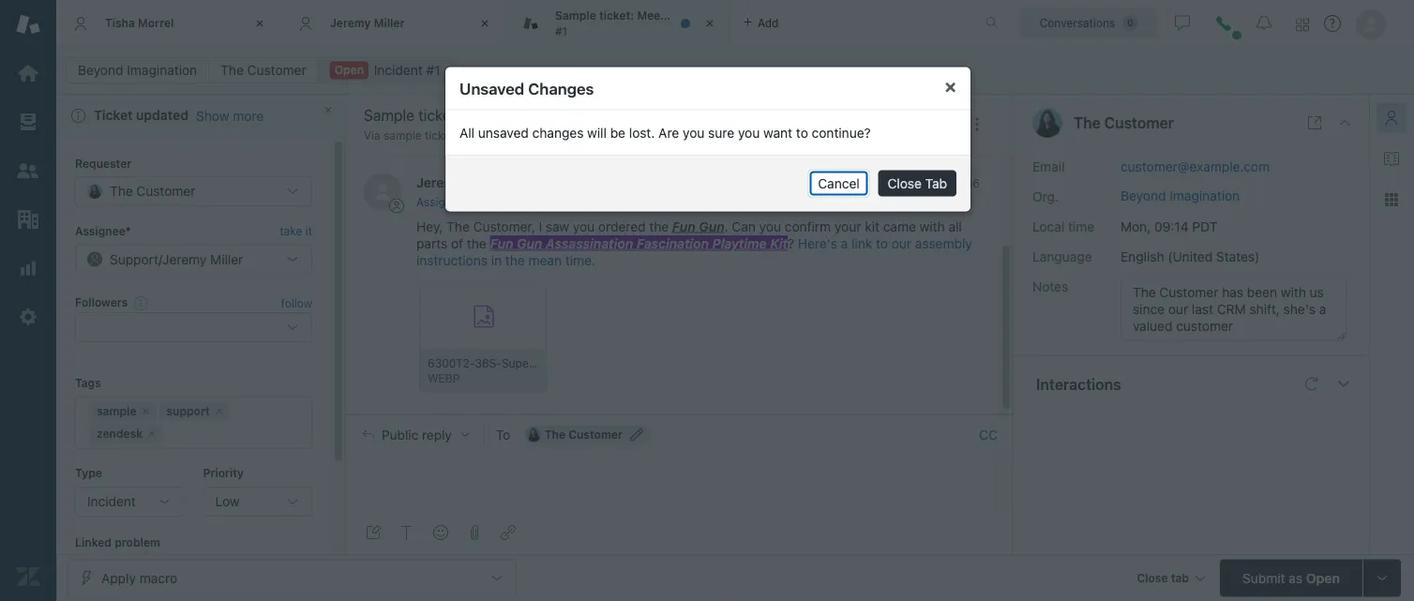 Task type: vqa. For each thing, say whether or not it's contained in the screenshot.
Interactions
yes



Task type: describe. For each thing, give the bounding box(es) containing it.
want
[[764, 125, 793, 140]]

ordered
[[598, 219, 646, 234]]

to
[[496, 427, 511, 442]]

imagination for bottommost beyond imagination link
[[1170, 188, 1240, 203]]

linked problem
[[75, 535, 160, 548]]

incident button
[[75, 486, 184, 516]]

assignee*
[[75, 224, 131, 237]]

mon,
[[1121, 219, 1151, 234]]

our
[[892, 236, 912, 251]]

here's a link to our assembly instructions in the mean time.
[[417, 236, 973, 268]]

sample ticket: meet the ticket #1
[[555, 9, 720, 38]]

× link
[[945, 75, 957, 97]]

meet
[[637, 9, 665, 22]]

here's
[[798, 236, 838, 251]]

admin image
[[16, 305, 40, 329]]

assign button
[[417, 194, 452, 211]]

organizations image
[[16, 207, 40, 232]]

take
[[280, 224, 302, 237]]

email
[[1033, 159, 1065, 174]]

#1
[[555, 24, 568, 38]]

follow button
[[281, 294, 312, 311]]

customer@example.com image
[[526, 427, 541, 442]]

the inside here's a link to our assembly instructions in the mean time.
[[505, 253, 525, 268]]

assign
[[417, 196, 452, 209]]

time.
[[565, 253, 596, 268]]

customer for customer@example.com "image"
[[569, 428, 623, 442]]

beyond imagination for bottommost beyond imagination link
[[1121, 188, 1240, 203]]

continue?
[[812, 125, 871, 140]]

the right customer@example.com "image"
[[545, 428, 566, 442]]

main element
[[0, 0, 56, 601]]

customers image
[[16, 159, 40, 183]]

thursday 07:36
[[897, 176, 980, 189]]

unsaved
[[478, 125, 529, 140]]

with
[[920, 219, 945, 234]]

0 vertical spatial beyond imagination link
[[66, 57, 209, 83]]

Thursday 07:36 text field
[[897, 176, 980, 189]]

customer for user image in the right of the page
[[1105, 114, 1175, 132]]

changes
[[532, 125, 584, 140]]

low button
[[203, 486, 312, 516]]

webp
[[428, 372, 460, 385]]

submit
[[1243, 570, 1286, 586]]

the inside conversationlabel log
[[447, 219, 470, 234]]

conversations
[[1040, 16, 1116, 30]]

unsaved changes
[[460, 79, 594, 98]]

org.
[[1033, 189, 1059, 204]]

the inside . can you confirm your kit came with all parts of the
[[467, 236, 487, 251]]

priority
[[203, 466, 244, 479]]

cc
[[979, 427, 998, 442]]

interactions
[[1037, 375, 1122, 393]]

hey, the customer, i saw you ordered the fun gun
[[417, 219, 725, 234]]

pdt
[[1193, 219, 1218, 234]]

?
[[788, 236, 795, 251]]

format text image
[[400, 525, 415, 540]]

07:36
[[950, 176, 980, 189]]

jeremy miller assign
[[417, 174, 502, 209]]

mean
[[529, 253, 562, 268]]

1 vertical spatial ticket
[[425, 129, 454, 142]]

link
[[852, 236, 873, 251]]

views image
[[16, 110, 40, 134]]

instructions
[[417, 253, 488, 268]]

the right user image in the right of the page
[[1074, 114, 1101, 132]]

thursday
[[897, 176, 946, 189]]

add attachment image
[[467, 525, 482, 540]]

time
[[1068, 219, 1095, 234]]

1 horizontal spatial fun
[[672, 219, 696, 234]]

view more details image
[[1308, 115, 1323, 130]]

the customer for customer@example.com "image"
[[545, 428, 623, 442]]

tisha
[[105, 16, 135, 29]]

add link (cmd k) image
[[501, 525, 516, 540]]

.
[[725, 219, 729, 234]]

show more button
[[196, 107, 264, 124]]

cc button
[[979, 427, 998, 443]]

09:14
[[1155, 219, 1189, 234]]

ticket
[[94, 107, 133, 123]]

tab containing sample ticket: meet the ticket
[[507, 0, 732, 47]]

via sample ticket
[[364, 129, 454, 142]]

close image for tisha morrel
[[250, 14, 269, 33]]

states)
[[1217, 249, 1260, 264]]

0 horizontal spatial fun
[[490, 236, 514, 251]]

can
[[732, 219, 756, 234]]

saw
[[546, 219, 569, 234]]

local time
[[1033, 219, 1095, 234]]

linked
[[75, 535, 112, 548]]

cancel button
[[808, 169, 870, 197]]

conversationlabel log
[[345, 17, 1013, 418]]

close tab button
[[879, 170, 957, 197]]

open link
[[318, 57, 453, 83]]

miller for jeremy miller assign
[[467, 174, 502, 190]]

show
[[196, 108, 229, 123]]

ticket updated show more
[[94, 107, 264, 123]]

close image for jeremy miller
[[476, 14, 494, 33]]

sample
[[384, 129, 422, 142]]

reporting image
[[16, 256, 40, 280]]

beyond for the topmost beyond imagination link
[[78, 62, 123, 78]]

language
[[1033, 249, 1092, 264]]

zendesk image
[[16, 565, 40, 589]]

cancel
[[818, 175, 860, 191]]

insert emojis image
[[433, 525, 448, 540]]

imagination for the topmost beyond imagination link
[[127, 62, 197, 78]]

tags
[[75, 376, 101, 389]]

unsaved
[[460, 79, 525, 98]]



Task type: locate. For each thing, give the bounding box(es) containing it.
the customer right user image in the right of the page
[[1074, 114, 1175, 132]]

alert
[[56, 95, 345, 138]]

the customer up more
[[221, 62, 306, 78]]

1 horizontal spatial open
[[1307, 570, 1340, 586]]

a
[[841, 236, 848, 251]]

follow
[[281, 296, 312, 309]]

miller
[[374, 16, 405, 29], [467, 174, 502, 190]]

miller up customer,
[[467, 174, 502, 190]]

avatar image
[[364, 173, 402, 211]]

alert containing ticket updated
[[56, 95, 345, 138]]

customer,
[[473, 219, 535, 234]]

ticket right meet
[[689, 9, 720, 22]]

imagination
[[127, 62, 197, 78], [1170, 188, 1240, 203]]

jeremy inside jeremy miller assign
[[417, 174, 463, 190]]

get help image
[[1325, 15, 1341, 32]]

miller up the open link
[[374, 16, 405, 29]]

1 vertical spatial beyond imagination link
[[1121, 188, 1240, 203]]

1 horizontal spatial miller
[[467, 174, 502, 190]]

customer left edit user icon
[[569, 428, 623, 442]]

customer up the "customer@example.com" at the top
[[1105, 114, 1175, 132]]

take it
[[280, 224, 312, 237]]

0 vertical spatial gun
[[699, 219, 725, 234]]

1 horizontal spatial beyond imagination
[[1121, 188, 1240, 203]]

0 vertical spatial fun
[[672, 219, 696, 234]]

1 horizontal spatial ticket
[[689, 9, 720, 22]]

kit
[[865, 219, 880, 234]]

it
[[306, 224, 312, 237]]

the up of
[[447, 219, 470, 234]]

the customer link
[[208, 57, 319, 83]]

to inside here's a link to our assembly instructions in the mean time.
[[876, 236, 888, 251]]

0 horizontal spatial imagination
[[127, 62, 197, 78]]

0 vertical spatial ticket
[[689, 9, 720, 22]]

low
[[215, 493, 240, 509]]

open right as at the right bottom of the page
[[1307, 570, 1340, 586]]

1 horizontal spatial close image
[[476, 14, 494, 33]]

0 horizontal spatial miller
[[374, 16, 405, 29]]

1 horizontal spatial gun
[[699, 219, 725, 234]]

0 horizontal spatial beyond imagination
[[78, 62, 197, 78]]

kit
[[770, 236, 788, 251]]

customer context image
[[1385, 110, 1400, 125]]

tabs tab list
[[56, 0, 966, 47]]

customer inside secondary 'element'
[[247, 62, 306, 78]]

beyond imagination for the topmost beyond imagination link
[[78, 62, 197, 78]]

imagination down the "customer@example.com" at the top
[[1170, 188, 1240, 203]]

get started image
[[16, 61, 40, 85]]

beyond up ticket
[[78, 62, 123, 78]]

tab
[[926, 175, 947, 191]]

0 vertical spatial beyond
[[78, 62, 123, 78]]

1 vertical spatial miller
[[467, 174, 502, 190]]

conversations button
[[1020, 8, 1159, 38]]

1 vertical spatial customer
[[1105, 114, 1175, 132]]

close image inside "tabs" tab list
[[701, 14, 720, 33]]

1 vertical spatial to
[[876, 236, 888, 251]]

1 vertical spatial imagination
[[1170, 188, 1240, 203]]

. can you confirm your kit came with all parts of the
[[417, 219, 962, 251]]

you
[[683, 125, 705, 140], [738, 125, 760, 140], [573, 219, 595, 234], [760, 219, 781, 234]]

1 horizontal spatial beyond
[[1121, 188, 1167, 203]]

sure
[[708, 125, 735, 140]]

close ticket collision notification image
[[323, 105, 334, 116]]

all
[[460, 125, 475, 140]]

you right are at the left of the page
[[683, 125, 705, 140]]

edit user image
[[630, 428, 643, 442]]

zendesk products image
[[1296, 18, 1310, 31]]

secondary element
[[56, 52, 1415, 89]]

updated
[[136, 107, 189, 123]]

the right of
[[467, 236, 487, 251]]

close tab
[[888, 175, 947, 191]]

beyond
[[78, 62, 123, 78], [1121, 188, 1167, 203]]

the up fascination
[[649, 219, 669, 234]]

jeremy up assign
[[417, 174, 463, 190]]

you right sure
[[738, 125, 760, 140]]

playtime
[[713, 236, 767, 251]]

jeremy for jeremy miller
[[330, 16, 371, 29]]

0 horizontal spatial customer
[[247, 62, 306, 78]]

1 horizontal spatial to
[[876, 236, 888, 251]]

2 vertical spatial customer
[[569, 428, 623, 442]]

the customer right customer@example.com "image"
[[545, 428, 623, 442]]

imagination inside secondary 'element'
[[127, 62, 197, 78]]

zendesk support image
[[16, 12, 40, 37]]

type
[[75, 466, 102, 479]]

apps image
[[1385, 192, 1400, 207]]

close image inside jeremy miller tab
[[476, 14, 494, 33]]

1 horizontal spatial the customer
[[545, 428, 623, 442]]

are
[[659, 125, 679, 140]]

0 vertical spatial jeremy
[[330, 16, 371, 29]]

more
[[233, 108, 264, 123]]

the right meet
[[668, 9, 686, 22]]

of
[[451, 236, 464, 251]]

here's a link to our assembly instructions in the mean time. link
[[417, 236, 973, 268]]

take it button
[[280, 221, 312, 240]]

1 vertical spatial close image
[[1338, 115, 1353, 130]]

1 vertical spatial gun
[[517, 236, 543, 251]]

knowledge image
[[1385, 151, 1400, 166]]

tisha morrel
[[105, 16, 174, 29]]

1 horizontal spatial imagination
[[1170, 188, 1240, 203]]

open down jeremy miller
[[335, 63, 364, 76]]

open
[[335, 63, 364, 76], [1307, 570, 1340, 586]]

×
[[945, 75, 957, 97]]

user image
[[1033, 108, 1063, 138]]

the inside 'sample ticket: meet the ticket #1'
[[668, 9, 686, 22]]

the up show more button
[[221, 62, 244, 78]]

the right in
[[505, 253, 525, 268]]

draft mode image
[[366, 525, 381, 540]]

beyond imagination link down tisha morrel
[[66, 57, 209, 83]]

0 horizontal spatial beyond imagination link
[[66, 57, 209, 83]]

the customer for user image in the right of the page
[[1074, 114, 1175, 132]]

all
[[949, 219, 962, 234]]

english
[[1121, 249, 1165, 264]]

0 vertical spatial beyond imagination
[[78, 62, 197, 78]]

1 vertical spatial open
[[1307, 570, 1340, 586]]

The Customer has been with us since our last CRM shift, she's a valued customer text field
[[1121, 277, 1347, 341]]

2 horizontal spatial the customer
[[1074, 114, 1175, 132]]

close image up unsaved
[[476, 14, 494, 33]]

0 vertical spatial to
[[796, 125, 808, 140]]

0 horizontal spatial jeremy
[[330, 16, 371, 29]]

hey,
[[417, 219, 443, 234]]

you up assassination
[[573, 219, 595, 234]]

2 vertical spatial the customer
[[545, 428, 623, 442]]

you up kit
[[760, 219, 781, 234]]

local
[[1033, 219, 1065, 234]]

fun up fascination
[[672, 219, 696, 234]]

miller inside jeremy miller assign
[[467, 174, 502, 190]]

1 horizontal spatial customer
[[569, 428, 623, 442]]

1 horizontal spatial jeremy
[[417, 174, 463, 190]]

fascination
[[637, 236, 709, 251]]

0 horizontal spatial beyond
[[78, 62, 123, 78]]

beyond imagination link up the 09:14
[[1121, 188, 1240, 203]]

close image inside tisha morrel tab
[[250, 14, 269, 33]]

0 vertical spatial imagination
[[127, 62, 197, 78]]

1 vertical spatial jeremy
[[417, 174, 463, 190]]

1 horizontal spatial close image
[[1338, 115, 1353, 130]]

close image up secondary 'element'
[[701, 14, 720, 33]]

beyond up mon,
[[1121, 188, 1167, 203]]

imagination up updated
[[127, 62, 197, 78]]

beyond imagination
[[78, 62, 197, 78], [1121, 188, 1240, 203]]

gun up here's a link to our assembly instructions in the mean time. link
[[699, 219, 725, 234]]

gun
[[699, 219, 725, 234], [517, 236, 543, 251]]

be
[[610, 125, 626, 140]]

jeremy up the open link
[[330, 16, 371, 29]]

in
[[491, 253, 502, 268]]

via
[[364, 129, 381, 142]]

beyond imagination down tisha morrel
[[78, 62, 197, 78]]

1 close image from the left
[[250, 14, 269, 33]]

0 vertical spatial customer
[[247, 62, 306, 78]]

as
[[1289, 570, 1303, 586]]

0 horizontal spatial ticket
[[425, 129, 454, 142]]

came
[[883, 219, 916, 234]]

close image up the customer link on the left
[[250, 14, 269, 33]]

0 vertical spatial close image
[[701, 14, 720, 33]]

changes
[[528, 79, 594, 98]]

1 vertical spatial fun
[[490, 236, 514, 251]]

fun down customer,
[[490, 236, 514, 251]]

beyond inside secondary 'element'
[[78, 62, 123, 78]]

1 horizontal spatial beyond imagination link
[[1121, 188, 1240, 203]]

incident
[[87, 493, 136, 509]]

customer up more
[[247, 62, 306, 78]]

to right want on the right
[[796, 125, 808, 140]]

0 horizontal spatial close image
[[250, 14, 269, 33]]

ticket:
[[599, 9, 634, 22]]

customer
[[247, 62, 306, 78], [1105, 114, 1175, 132], [569, 428, 623, 442]]

miller inside tab
[[374, 16, 405, 29]]

0 horizontal spatial open
[[335, 63, 364, 76]]

you inside . can you confirm your kit came with all parts of the
[[760, 219, 781, 234]]

0 vertical spatial miller
[[374, 16, 405, 29]]

assassination
[[546, 236, 633, 251]]

1 vertical spatial beyond
[[1121, 188, 1167, 203]]

beyond imagination up the 09:14
[[1121, 188, 1240, 203]]

to down kit
[[876, 236, 888, 251]]

fun gun assassination fascination playtime kit ?
[[490, 236, 798, 251]]

tab
[[507, 0, 732, 47]]

to
[[796, 125, 808, 140], [876, 236, 888, 251]]

sample
[[555, 9, 596, 22]]

close
[[888, 175, 922, 191]]

open inside secondary 'element'
[[335, 63, 364, 76]]

0 vertical spatial open
[[335, 63, 364, 76]]

the customer inside secondary 'element'
[[221, 62, 306, 78]]

ticket inside 'sample ticket: meet the ticket #1'
[[689, 9, 720, 22]]

0 horizontal spatial the customer
[[221, 62, 306, 78]]

the
[[668, 9, 686, 22], [649, 219, 669, 234], [467, 236, 487, 251], [505, 253, 525, 268]]

webp link
[[419, 284, 548, 394]]

the inside secondary 'element'
[[221, 62, 244, 78]]

beyond imagination link
[[66, 57, 209, 83], [1121, 188, 1240, 203]]

notes
[[1033, 279, 1069, 294]]

jeremy for jeremy miller assign
[[417, 174, 463, 190]]

0 vertical spatial the customer
[[221, 62, 306, 78]]

close image
[[701, 14, 720, 33], [1338, 115, 1353, 130]]

the
[[221, 62, 244, 78], [1074, 114, 1101, 132], [447, 219, 470, 234], [545, 428, 566, 442]]

1 vertical spatial the customer
[[1074, 114, 1175, 132]]

2 horizontal spatial customer
[[1105, 114, 1175, 132]]

miller for jeremy miller
[[374, 16, 405, 29]]

1 vertical spatial beyond imagination
[[1121, 188, 1240, 203]]

ticket left all
[[425, 129, 454, 142]]

0 horizontal spatial to
[[796, 125, 808, 140]]

assembly
[[915, 236, 973, 251]]

Subject field
[[360, 104, 889, 127]]

mon, 09:14 pdt
[[1121, 219, 1218, 234]]

jeremy miller tab
[[281, 0, 507, 47]]

0 horizontal spatial gun
[[517, 236, 543, 251]]

gun down i
[[517, 236, 543, 251]]

jeremy inside jeremy miller tab
[[330, 16, 371, 29]]

beyond imagination inside beyond imagination link
[[78, 62, 197, 78]]

i
[[539, 219, 542, 234]]

submit as open
[[1243, 570, 1340, 586]]

all unsaved changes will be lost. are you sure you want to continue?
[[460, 125, 871, 140]]

jeremy miller
[[330, 16, 405, 29]]

will
[[587, 125, 607, 140]]

2 close image from the left
[[476, 14, 494, 33]]

close image right 'view more details' icon
[[1338, 115, 1353, 130]]

tisha morrel tab
[[56, 0, 281, 47]]

close image
[[250, 14, 269, 33], [476, 14, 494, 33]]

beyond for bottommost beyond imagination link
[[1121, 188, 1167, 203]]

0 horizontal spatial close image
[[701, 14, 720, 33]]



